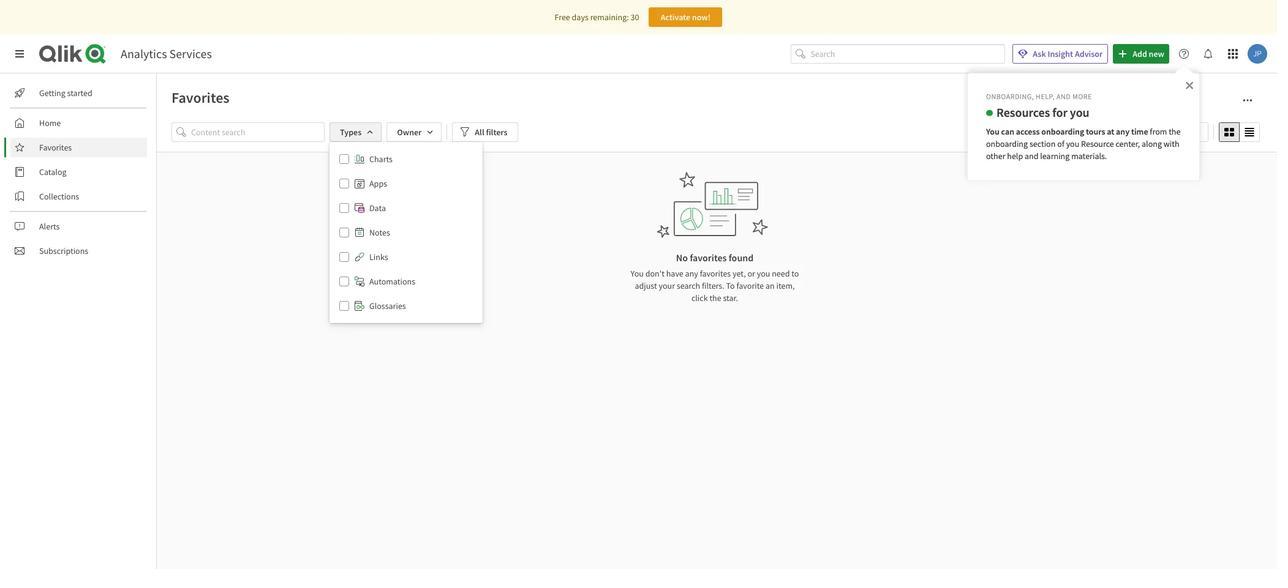 Task type: vqa. For each thing, say whether or not it's contained in the screenshot.
Insight
yes



Task type: describe. For each thing, give the bounding box(es) containing it.
collections
[[39, 191, 79, 202]]

Recently used field
[[1131, 123, 1209, 142]]

found
[[729, 252, 754, 264]]

adjust
[[635, 281, 657, 292]]

tours
[[1086, 126, 1105, 137]]

notes
[[369, 227, 390, 238]]

to
[[726, 281, 735, 292]]

getting
[[39, 88, 65, 99]]

from the onboarding section of you resource center, along with other help and learning materials.
[[986, 126, 1183, 161]]

analytics services element
[[121, 46, 212, 61]]

searchbar element
[[791, 44, 1006, 64]]

add
[[1133, 48, 1147, 59]]

for
[[1053, 105, 1068, 120]]

don't
[[646, 268, 665, 279]]

click
[[692, 293, 708, 304]]

days
[[572, 12, 589, 23]]

owner
[[397, 127, 422, 138]]

types button
[[330, 123, 382, 142]]

have
[[666, 268, 684, 279]]

free days remaining: 30
[[555, 12, 639, 23]]

recently used
[[1139, 127, 1189, 138]]

catalog link
[[10, 162, 147, 182]]

need
[[772, 268, 790, 279]]

remaining:
[[590, 12, 629, 23]]

all
[[475, 127, 484, 138]]

james peterson image
[[1248, 44, 1268, 64]]

you can access onboarding tours at any time
[[986, 126, 1148, 137]]

close sidebar menu image
[[15, 49, 25, 59]]

apps
[[369, 178, 387, 189]]

data
[[369, 203, 386, 214]]

analytics
[[121, 46, 167, 61]]

automations
[[369, 276, 415, 287]]

no
[[676, 252, 688, 264]]

more
[[1073, 92, 1092, 101]]

new
[[1149, 48, 1165, 59]]

time
[[1131, 126, 1148, 137]]

yet,
[[733, 268, 746, 279]]

getting started
[[39, 88, 92, 99]]

from
[[1150, 126, 1167, 137]]

30
[[631, 12, 639, 23]]

1 vertical spatial favorites
[[700, 268, 731, 279]]

activate
[[661, 12, 690, 23]]

favorites inside the navigation pane element
[[39, 142, 72, 153]]

subscriptions link
[[10, 241, 147, 261]]

access
[[1016, 126, 1040, 137]]

activate now! link
[[649, 7, 723, 27]]

the inside no favorites found you don't have any favorites yet, or you need to adjust your search filters. to favorite an item, click the star.
[[710, 293, 721, 304]]

and inside from the onboarding section of you resource center, along with other help and learning materials.
[[1025, 150, 1039, 161]]

you inside × dialog
[[986, 126, 1000, 137]]

owner button
[[387, 123, 442, 142]]

filters region
[[172, 120, 1263, 323]]

recently
[[1139, 127, 1170, 138]]

alerts link
[[10, 217, 147, 236]]

ask insight advisor button
[[1013, 44, 1108, 64]]

Search text field
[[811, 44, 1006, 64]]

your
[[659, 281, 675, 292]]

collections link
[[10, 187, 147, 206]]

can
[[1001, 126, 1015, 137]]

home link
[[10, 113, 147, 133]]

Content search text field
[[191, 122, 325, 142]]

or
[[748, 268, 755, 279]]

services
[[169, 46, 212, 61]]

alerts
[[39, 221, 60, 232]]

advisor
[[1075, 48, 1103, 59]]



Task type: locate. For each thing, give the bounding box(es) containing it.
help,
[[1036, 92, 1055, 101]]

0 horizontal spatial favorites
[[39, 142, 72, 153]]

the up with
[[1169, 126, 1181, 137]]

you right or
[[757, 268, 770, 279]]

other
[[986, 150, 1006, 161]]

resources
[[997, 105, 1050, 120]]

and up for
[[1057, 92, 1071, 101]]

subscriptions
[[39, 246, 88, 257]]

glossaries
[[369, 301, 406, 312]]

add new button
[[1113, 44, 1170, 64]]

started
[[67, 88, 92, 99]]

you up the adjust
[[631, 268, 644, 279]]

catalog
[[39, 167, 67, 178]]

favorite
[[737, 281, 764, 292]]

1 horizontal spatial any
[[1116, 126, 1130, 137]]

0 vertical spatial favorites
[[690, 252, 727, 264]]

0 vertical spatial favorites
[[172, 88, 230, 107]]

1 horizontal spatial and
[[1057, 92, 1071, 101]]

the down 'filters.'
[[710, 293, 721, 304]]

onboarding down can
[[986, 138, 1028, 149]]

any right "at"
[[1116, 126, 1130, 137]]

activate now!
[[661, 12, 711, 23]]

resources for you
[[997, 105, 1090, 120]]

navigation pane element
[[0, 78, 156, 266]]

links
[[369, 252, 388, 263]]

onboarding, help, and more
[[986, 92, 1092, 101]]

you right of
[[1066, 138, 1080, 149]]

ask insight advisor
[[1033, 48, 1103, 59]]

0 horizontal spatial onboarding
[[986, 138, 1028, 149]]

favorites down services at top
[[172, 88, 230, 107]]

the inside from the onboarding section of you resource center, along with other help and learning materials.
[[1169, 126, 1181, 137]]

0 vertical spatial the
[[1169, 126, 1181, 137]]

1 horizontal spatial favorites
[[172, 88, 230, 107]]

and
[[1057, 92, 1071, 101], [1025, 150, 1039, 161]]

0 vertical spatial any
[[1116, 126, 1130, 137]]

1 vertical spatial you
[[631, 268, 644, 279]]

switch view group
[[1219, 123, 1260, 142]]

insight
[[1048, 48, 1073, 59]]

0 horizontal spatial any
[[685, 268, 698, 279]]

1 vertical spatial any
[[685, 268, 698, 279]]

search
[[677, 281, 700, 292]]

resource
[[1081, 138, 1114, 149]]

an
[[766, 281, 775, 292]]

1 vertical spatial the
[[710, 293, 721, 304]]

any inside × dialog
[[1116, 126, 1130, 137]]

all filters button
[[452, 123, 518, 142]]

0 horizontal spatial and
[[1025, 150, 1039, 161]]

you down more
[[1070, 105, 1090, 120]]

0 horizontal spatial the
[[710, 293, 721, 304]]

no favorites found you don't have any favorites yet, or you need to adjust your search filters. to favorite an item, click the star.
[[631, 252, 799, 304]]

1 vertical spatial favorites
[[39, 142, 72, 153]]

you inside no favorites found you don't have any favorites yet, or you need to adjust your search filters. to favorite an item, click the star.
[[631, 268, 644, 279]]

home
[[39, 118, 61, 129]]

of
[[1058, 138, 1065, 149]]

favorites
[[690, 252, 727, 264], [700, 268, 731, 279]]

all filters
[[475, 127, 508, 138]]

filters
[[486, 127, 508, 138]]

filters.
[[702, 281, 725, 292]]

ask
[[1033, 48, 1046, 59]]

materials.
[[1072, 150, 1107, 161]]

1 horizontal spatial you
[[986, 126, 1000, 137]]

favorites right no
[[690, 252, 727, 264]]

onboarding,
[[986, 92, 1034, 101]]

1 vertical spatial you
[[1066, 138, 1080, 149]]

× dialog
[[967, 73, 1200, 182]]

center,
[[1116, 138, 1140, 149]]

used
[[1171, 127, 1189, 138]]

you inside from the onboarding section of you resource center, along with other help and learning materials.
[[1066, 138, 1080, 149]]

0 vertical spatial onboarding
[[1042, 126, 1084, 137]]

and down section
[[1025, 150, 1039, 161]]

any for found
[[685, 268, 698, 279]]

favorites link
[[10, 138, 147, 157]]

favorites up 'filters.'
[[700, 268, 731, 279]]

any inside no favorites found you don't have any favorites yet, or you need to adjust your search filters. to favorite an item, click the star.
[[685, 268, 698, 279]]

charts
[[369, 154, 393, 165]]

getting started link
[[10, 83, 147, 103]]

1 vertical spatial onboarding
[[986, 138, 1028, 149]]

favorites up catalog
[[39, 142, 72, 153]]

0 vertical spatial you
[[986, 126, 1000, 137]]

1 vertical spatial and
[[1025, 150, 1039, 161]]

any
[[1116, 126, 1130, 137], [685, 268, 698, 279]]

now!
[[692, 12, 711, 23]]

you left can
[[986, 126, 1000, 137]]

add new
[[1133, 48, 1165, 59]]

free
[[555, 12, 570, 23]]

you
[[1070, 105, 1090, 120], [1066, 138, 1080, 149], [757, 268, 770, 279]]

with
[[1164, 138, 1180, 149]]

1 horizontal spatial onboarding
[[1042, 126, 1084, 137]]

you inside no favorites found you don't have any favorites yet, or you need to adjust your search filters. to favorite an item, click the star.
[[757, 268, 770, 279]]

1 horizontal spatial the
[[1169, 126, 1181, 137]]

0 vertical spatial you
[[1070, 105, 1090, 120]]

at
[[1107, 126, 1115, 137]]

analytics services
[[121, 46, 212, 61]]

section
[[1030, 138, 1056, 149]]

you
[[986, 126, 1000, 137], [631, 268, 644, 279]]

0 horizontal spatial you
[[631, 268, 644, 279]]

onboarding inside from the onboarding section of you resource center, along with other help and learning materials.
[[986, 138, 1028, 149]]

× button
[[1185, 76, 1194, 93]]

×
[[1185, 76, 1194, 93]]

any for access
[[1116, 126, 1130, 137]]

star.
[[723, 293, 738, 304]]

types
[[340, 127, 362, 138]]

help
[[1007, 150, 1023, 161]]

along
[[1142, 138, 1162, 149]]

more actions image
[[1243, 96, 1253, 105]]

0 vertical spatial and
[[1057, 92, 1071, 101]]

2 vertical spatial you
[[757, 268, 770, 279]]

to
[[792, 268, 799, 279]]

onboarding up of
[[1042, 126, 1084, 137]]

any up search in the right of the page
[[685, 268, 698, 279]]

item,
[[777, 281, 795, 292]]

learning
[[1040, 150, 1070, 161]]



